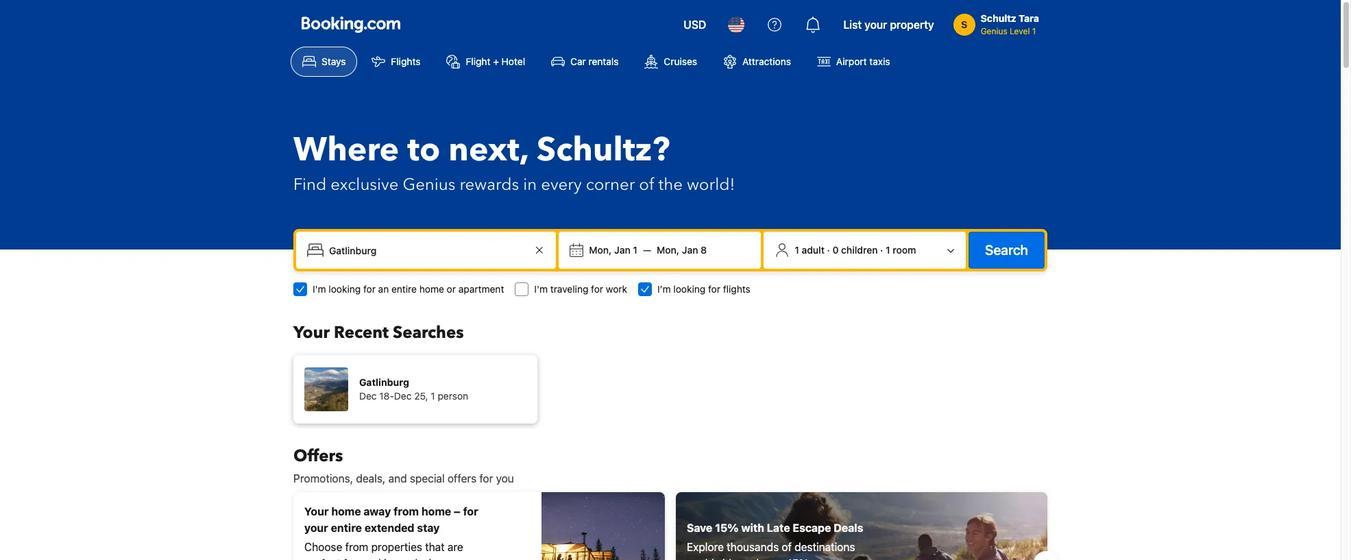 Task type: describe. For each thing, give the bounding box(es) containing it.
1 left adult
[[795, 244, 799, 256]]

attractions link
[[712, 47, 803, 77]]

recent
[[334, 322, 389, 344]]

list your property link
[[835, 8, 943, 41]]

world!
[[687, 173, 735, 196]]

flights
[[723, 283, 751, 295]]

perfect
[[304, 557, 341, 560]]

car rentals link
[[540, 47, 630, 77]]

your home away from home – for your entire extended stay choose from properties that are perfect for working, relaxing, or 
[[304, 505, 478, 560]]

0 vertical spatial your
[[865, 19, 887, 31]]

entire inside your home away from home – for your entire extended stay choose from properties that are perfect for working, relaxing, or
[[331, 522, 362, 534]]

usd
[[684, 19, 706, 31]]

1 jan from the left
[[614, 244, 631, 256]]

1 adult · 0 children · 1 room button
[[769, 237, 961, 263]]

flight + hotel
[[466, 56, 525, 67]]

save 15% with late escape deals explore thousands of destinations worldwide and save 15% or more
[[687, 522, 864, 560]]

for right –
[[463, 505, 478, 518]]

usd button
[[676, 8, 715, 41]]

level
[[1010, 26, 1030, 36]]

away
[[364, 505, 391, 518]]

destinations
[[795, 541, 855, 553]]

0 horizontal spatial 15%
[[715, 522, 739, 534]]

i'm looking for flights
[[658, 283, 751, 295]]

escape
[[793, 522, 831, 534]]

room
[[893, 244, 916, 256]]

1 left —
[[633, 244, 638, 256]]

corner
[[586, 173, 635, 196]]

of inside "where to next, schultz? find exclusive genius rewards in every corner of the world!"
[[639, 173, 655, 196]]

that
[[425, 541, 445, 553]]

the
[[659, 173, 683, 196]]

explore
[[687, 541, 724, 553]]

or inside your home away from home – for your entire extended stay choose from properties that are perfect for working, relaxing, or
[[450, 557, 460, 560]]

search button
[[969, 232, 1045, 269]]

save
[[762, 557, 785, 560]]

2 mon, from the left
[[657, 244, 680, 256]]

schultz
[[981, 12, 1017, 24]]

offers promotions, deals, and special offers for you
[[293, 445, 514, 485]]

stays
[[322, 56, 346, 67]]

and inside offers promotions, deals, and special offers for you
[[388, 472, 407, 485]]

1 dec from the left
[[359, 390, 377, 402]]

8
[[701, 244, 707, 256]]

extended
[[365, 522, 415, 534]]

properties
[[371, 541, 422, 553]]

work
[[606, 283, 627, 295]]

traveling
[[550, 283, 589, 295]]

property
[[890, 19, 934, 31]]

find
[[293, 173, 327, 196]]

you
[[496, 472, 514, 485]]

to
[[407, 128, 440, 173]]

flights link
[[360, 47, 432, 77]]

your account menu schultz tara genius level 1 element
[[954, 6, 1045, 38]]

or left apartment
[[447, 283, 456, 295]]

—
[[643, 244, 651, 256]]

for left an
[[363, 283, 376, 295]]

thousands
[[727, 541, 779, 553]]

more
[[825, 557, 851, 560]]

children
[[841, 244, 878, 256]]

car rentals
[[571, 56, 619, 67]]

flight + hotel link
[[435, 47, 537, 77]]

worldwide
[[687, 557, 738, 560]]

tara
[[1019, 12, 1040, 24]]

looking for i'm
[[674, 283, 706, 295]]

home up stay
[[422, 505, 451, 518]]

schultz tara genius level 1
[[981, 12, 1040, 36]]

gatlinburg dec 18-dec 25, 1 person
[[359, 376, 468, 402]]

1 horizontal spatial entire
[[392, 283, 417, 295]]

offers
[[293, 445, 343, 468]]

airport
[[836, 56, 867, 67]]

mon, jan 8 button
[[651, 238, 713, 263]]

mon, jan 1 — mon, jan 8
[[589, 244, 707, 256]]

i'm
[[658, 283, 671, 295]]

your inside your home away from home – for your entire extended stay choose from properties that are perfect for working, relaxing, or
[[304, 522, 328, 534]]

attractions
[[743, 56, 791, 67]]

1 inside gatlinburg dec 18-dec 25, 1 person
[[431, 390, 435, 402]]

region containing your home away from home – for your entire extended stay
[[283, 487, 1059, 560]]

stays link
[[291, 47, 358, 77]]

with
[[741, 522, 764, 534]]

looking for i'm
[[329, 283, 361, 295]]



Task type: locate. For each thing, give the bounding box(es) containing it.
choose
[[304, 541, 342, 553]]

region
[[283, 487, 1059, 560]]

dec left the 18-
[[359, 390, 377, 402]]

are
[[448, 541, 463, 553]]

for right perfect
[[344, 557, 357, 560]]

1 left room
[[886, 244, 891, 256]]

2 looking from the left
[[674, 283, 706, 295]]

home
[[420, 283, 444, 295], [331, 505, 361, 518], [422, 505, 451, 518]]

genius down schultz
[[981, 26, 1008, 36]]

0 horizontal spatial mon,
[[589, 244, 612, 256]]

1 vertical spatial 15%
[[788, 557, 809, 560]]

from up extended
[[394, 505, 419, 518]]

genius inside "where to next, schultz? find exclusive genius rewards in every corner of the world!"
[[403, 173, 456, 196]]

exclusive
[[331, 173, 399, 196]]

looking right i'm
[[674, 283, 706, 295]]

–
[[454, 505, 461, 518]]

mon,
[[589, 244, 612, 256], [657, 244, 680, 256]]

1 vertical spatial from
[[345, 541, 368, 553]]

1 horizontal spatial genius
[[981, 26, 1008, 36]]

0 horizontal spatial entire
[[331, 522, 362, 534]]

of
[[639, 173, 655, 196], [782, 541, 792, 553]]

i'm left traveling
[[534, 283, 548, 295]]

1 inside 'schultz tara genius level 1'
[[1033, 26, 1036, 36]]

home down where are you going? 'field'
[[420, 283, 444, 295]]

of up save
[[782, 541, 792, 553]]

flights
[[391, 56, 421, 67]]

1 horizontal spatial dec
[[394, 390, 412, 402]]

or
[[447, 283, 456, 295], [450, 557, 460, 560], [812, 557, 822, 560]]

and right deals,
[[388, 472, 407, 485]]

1 horizontal spatial and
[[741, 557, 759, 560]]

·
[[827, 244, 830, 256], [881, 244, 883, 256]]

1 horizontal spatial looking
[[674, 283, 706, 295]]

1 horizontal spatial ·
[[881, 244, 883, 256]]

Where are you going? field
[[324, 238, 532, 263]]

0 horizontal spatial and
[[388, 472, 407, 485]]

your left recent
[[293, 322, 330, 344]]

flight
[[466, 56, 491, 67]]

of left the
[[639, 173, 655, 196]]

booking.com image
[[302, 16, 400, 33]]

for inside offers promotions, deals, and special offers for you
[[480, 472, 493, 485]]

0 horizontal spatial dec
[[359, 390, 377, 402]]

· right children
[[881, 244, 883, 256]]

entire up choose
[[331, 522, 362, 534]]

stay
[[417, 522, 440, 534]]

genius inside 'schultz tara genius level 1'
[[981, 26, 1008, 36]]

s
[[961, 19, 968, 30]]

entire right an
[[392, 283, 417, 295]]

0 horizontal spatial ·
[[827, 244, 830, 256]]

18-
[[379, 390, 394, 402]]

every
[[541, 173, 582, 196]]

your for your recent searches
[[293, 322, 330, 344]]

where to next, schultz? find exclusive genius rewards in every corner of the world!
[[293, 128, 735, 196]]

0 horizontal spatial looking
[[329, 283, 361, 295]]

1 vertical spatial your
[[304, 505, 329, 518]]

1
[[1033, 26, 1036, 36], [633, 244, 638, 256], [795, 244, 799, 256], [886, 244, 891, 256], [431, 390, 435, 402]]

mon, right —
[[657, 244, 680, 256]]

next,
[[449, 128, 529, 173]]

car
[[571, 56, 586, 67]]

and inside save 15% with late escape deals explore thousands of destinations worldwide and save 15% or more
[[741, 557, 759, 560]]

1 i'm from the left
[[313, 283, 326, 295]]

1 down tara
[[1033, 26, 1036, 36]]

rewards
[[460, 173, 519, 196]]

for
[[363, 283, 376, 295], [591, 283, 603, 295], [708, 283, 721, 295], [480, 472, 493, 485], [463, 505, 478, 518], [344, 557, 357, 560]]

promotions,
[[293, 472, 353, 485]]

i'm for i'm traveling for work
[[534, 283, 548, 295]]

+
[[493, 56, 499, 67]]

for left you
[[480, 472, 493, 485]]

a photo of a couple standing in front of a cabin in a forest at night image
[[542, 492, 665, 560]]

1 horizontal spatial 15%
[[788, 557, 809, 560]]

special
[[410, 472, 445, 485]]

2 i'm from the left
[[534, 283, 548, 295]]

i'm left an
[[313, 283, 326, 295]]

cruises
[[664, 56, 697, 67]]

0 vertical spatial genius
[[981, 26, 1008, 36]]

· left '0'
[[827, 244, 830, 256]]

jan
[[614, 244, 631, 256], [682, 244, 698, 256]]

your down promotions,
[[304, 505, 329, 518]]

0 vertical spatial from
[[394, 505, 419, 518]]

or down "destinations"
[[812, 557, 822, 560]]

your
[[865, 19, 887, 31], [304, 522, 328, 534]]

person
[[438, 390, 468, 402]]

hotel
[[502, 56, 525, 67]]

adult
[[802, 244, 825, 256]]

from up the working, on the left of page
[[345, 541, 368, 553]]

i'm
[[313, 283, 326, 295], [534, 283, 548, 295]]

i'm looking for an entire home or apartment
[[313, 283, 504, 295]]

working,
[[360, 557, 402, 560]]

0 horizontal spatial from
[[345, 541, 368, 553]]

cruises link
[[633, 47, 709, 77]]

home left away
[[331, 505, 361, 518]]

search
[[985, 242, 1029, 258]]

genius down to
[[403, 173, 456, 196]]

rentals
[[589, 56, 619, 67]]

deals
[[834, 522, 864, 534]]

from
[[394, 505, 419, 518], [345, 541, 368, 553]]

your recent searches
[[293, 322, 464, 344]]

1 vertical spatial entire
[[331, 522, 362, 534]]

your up choose
[[304, 522, 328, 534]]

apartment
[[459, 283, 504, 295]]

1 horizontal spatial i'm
[[534, 283, 548, 295]]

1 right 25,
[[431, 390, 435, 402]]

0
[[833, 244, 839, 256]]

1 horizontal spatial your
[[865, 19, 887, 31]]

2 dec from the left
[[394, 390, 412, 402]]

mon, up work
[[589, 244, 612, 256]]

group of friends hiking in the mountains on a sunny day image
[[676, 492, 1048, 560]]

offers
[[448, 472, 477, 485]]

1 horizontal spatial from
[[394, 505, 419, 518]]

of inside save 15% with late escape deals explore thousands of destinations worldwide and save 15% or more
[[782, 541, 792, 553]]

your right list
[[865, 19, 887, 31]]

and down thousands on the right bottom of page
[[741, 557, 759, 560]]

your inside your home away from home – for your entire extended stay choose from properties that are perfect for working, relaxing, or
[[304, 505, 329, 518]]

searches
[[393, 322, 464, 344]]

1 looking from the left
[[329, 283, 361, 295]]

0 horizontal spatial genius
[[403, 173, 456, 196]]

save
[[687, 522, 713, 534]]

where
[[293, 128, 399, 173]]

1 adult · 0 children · 1 room
[[795, 244, 916, 256]]

your for your home away from home – for your entire extended stay choose from properties that are perfect for working, relaxing, or 
[[304, 505, 329, 518]]

i'm for i'm looking for an entire home or apartment
[[313, 283, 326, 295]]

mon, jan 1 button
[[584, 238, 643, 263]]

for left flights
[[708, 283, 721, 295]]

1 vertical spatial your
[[304, 522, 328, 534]]

0 vertical spatial 15%
[[715, 522, 739, 534]]

0 horizontal spatial of
[[639, 173, 655, 196]]

taxis
[[870, 56, 890, 67]]

airport taxis link
[[806, 47, 902, 77]]

1 vertical spatial of
[[782, 541, 792, 553]]

late
[[767, 522, 790, 534]]

or inside save 15% with late escape deals explore thousands of destinations worldwide and save 15% or more
[[812, 557, 822, 560]]

0 vertical spatial your
[[293, 322, 330, 344]]

1 vertical spatial and
[[741, 557, 759, 560]]

15% left with
[[715, 522, 739, 534]]

0 horizontal spatial your
[[304, 522, 328, 534]]

relaxing,
[[405, 557, 447, 560]]

1 horizontal spatial jan
[[682, 244, 698, 256]]

0 vertical spatial of
[[639, 173, 655, 196]]

25,
[[414, 390, 428, 402]]

1 vertical spatial genius
[[403, 173, 456, 196]]

list
[[844, 19, 862, 31]]

15% right save
[[788, 557, 809, 560]]

looking left an
[[329, 283, 361, 295]]

1 mon, from the left
[[589, 244, 612, 256]]

0 horizontal spatial i'm
[[313, 283, 326, 295]]

schultz?
[[537, 128, 670, 173]]

airport taxis
[[836, 56, 890, 67]]

jan left 8 at the right top of the page
[[682, 244, 698, 256]]

2 · from the left
[[881, 244, 883, 256]]

i'm traveling for work
[[534, 283, 627, 295]]

0 vertical spatial and
[[388, 472, 407, 485]]

an
[[378, 283, 389, 295]]

2 jan from the left
[[682, 244, 698, 256]]

for left work
[[591, 283, 603, 295]]

dec left 25,
[[394, 390, 412, 402]]

1 horizontal spatial of
[[782, 541, 792, 553]]

looking
[[329, 283, 361, 295], [674, 283, 706, 295]]

jan left —
[[614, 244, 631, 256]]

0 vertical spatial entire
[[392, 283, 417, 295]]

1 horizontal spatial mon,
[[657, 244, 680, 256]]

0 horizontal spatial jan
[[614, 244, 631, 256]]

or down are
[[450, 557, 460, 560]]

1 · from the left
[[827, 244, 830, 256]]

deals,
[[356, 472, 386, 485]]

list your property
[[844, 19, 934, 31]]

gatlinburg
[[359, 376, 409, 388]]



Task type: vqa. For each thing, say whether or not it's contained in the screenshot.
Articles on the bottom of page
no



